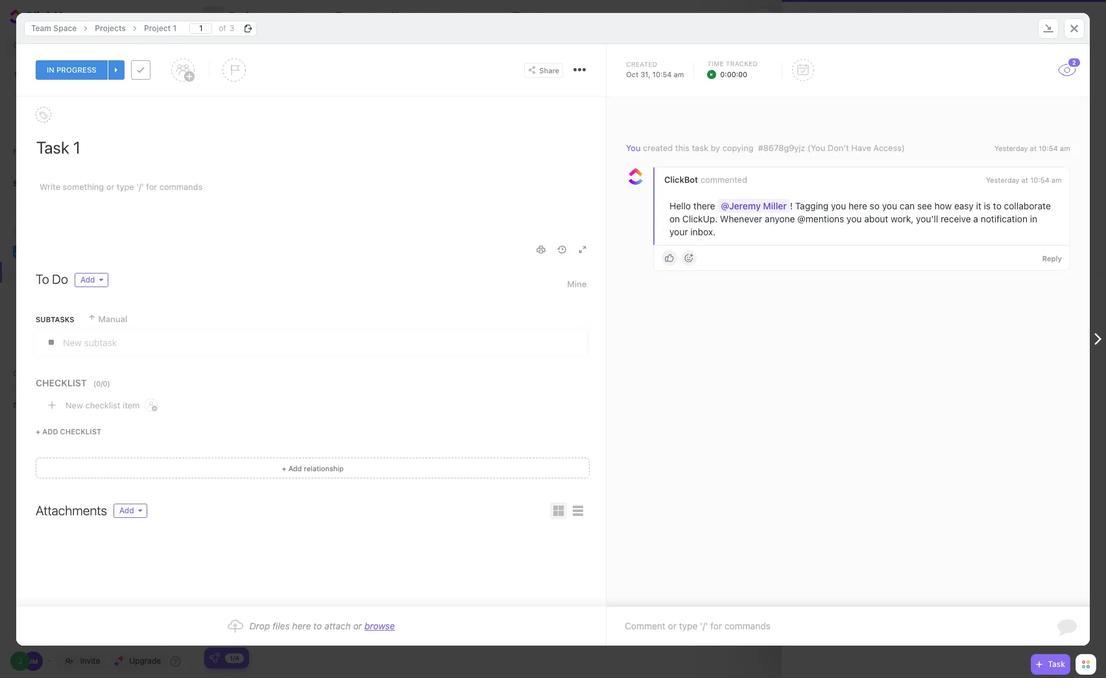 Task type: vqa. For each thing, say whether or not it's contained in the screenshot.
Overall
no



Task type: locate. For each thing, give the bounding box(es) containing it.
at up collaborate
[[1022, 176, 1029, 184]]

0 vertical spatial add button
[[75, 273, 108, 287]]

you right so
[[882, 201, 898, 212]]

share button up 2 dropdown button
[[1052, 6, 1095, 27]]

add button for attachments
[[114, 504, 147, 518]]

1 horizontal spatial in
[[1031, 214, 1038, 225]]

1 vertical spatial +
[[282, 464, 286, 473]]

search up home
[[25, 41, 51, 51]]

1 horizontal spatial team space link
[[801, 16, 843, 25]]

task 3
[[260, 475, 286, 485]]

in
[[47, 65, 54, 74], [1031, 214, 1038, 225]]

0 vertical spatial +
[[36, 428, 40, 436]]

at down sharing & permissions link
[[1030, 144, 1037, 152]]

0 horizontal spatial attachments
[[36, 504, 107, 518]]

new
[[66, 400, 83, 410]]

created oct 31, 10:54 am
[[626, 60, 684, 79]]

+
[[36, 428, 40, 436], [282, 464, 286, 473]]

gantt
[[472, 10, 496, 21]]

clickbot
[[665, 175, 698, 185]]

1 horizontal spatial team
[[801, 16, 820, 25]]

search for search
[[25, 41, 51, 51]]

project 1 up ⌘k
[[144, 23, 177, 33]]

0 vertical spatial in
[[47, 65, 54, 74]]

+ down checklist at left
[[36, 428, 40, 436]]

you
[[626, 143, 641, 153]]

commented
[[701, 175, 748, 185]]

projects link
[[851, 16, 879, 25], [88, 20, 132, 36], [1, 262, 156, 283]]

yesterday at 10:54 am up collaborate
[[986, 176, 1062, 184]]

you left about
[[847, 214, 862, 225]]

0 horizontal spatial +
[[36, 428, 40, 436]]

0 horizontal spatial project 2 link
[[0, 304, 169, 324]]

0 horizontal spatial at
[[1022, 176, 1029, 184]]

to left attach
[[314, 621, 322, 632]]

in up notifications
[[47, 65, 54, 74]]

1 vertical spatial project 1
[[47, 288, 79, 298]]

task history region
[[607, 97, 1090, 607]]

permissions
[[1034, 85, 1081, 96]]

1 horizontal spatial project 1
[[144, 23, 177, 33]]

project 2 inside the "sidebar" navigation
[[47, 309, 80, 319]]

table
[[526, 10, 549, 21]]

task for task 2
[[260, 450, 278, 460]]

1 vertical spatial task
[[260, 475, 278, 485]]

relationship
[[304, 464, 344, 473]]

search down of 3
[[217, 39, 243, 49]]

of
[[219, 23, 226, 33]]

!
[[790, 201, 793, 212]]

3 down 'task 2'
[[280, 475, 286, 485]]

time
[[708, 60, 724, 67]]

(0/0)
[[93, 379, 110, 388]]

10:54 right the 31,
[[653, 70, 672, 79]]

share button left task settings "icon"
[[524, 63, 563, 78]]

0 vertical spatial task
[[260, 450, 278, 460]]

automations button
[[966, 6, 1026, 26]]

add button
[[75, 273, 108, 287], [114, 504, 147, 518]]

1 horizontal spatial +
[[282, 464, 286, 473]]

10:54 for created
[[1039, 144, 1058, 152]]

is
[[984, 201, 991, 212]]

1 horizontal spatial project 2
[[801, 53, 861, 71]]

1 vertical spatial 3
[[280, 475, 286, 485]]

project 2 link
[[888, 16, 918, 25], [0, 304, 169, 324]]

0 vertical spatial yesterday at 10:54 am
[[995, 144, 1071, 152]]

0 horizontal spatial space
[[53, 23, 77, 33]]

0 horizontal spatial 1
[[76, 288, 79, 298]]

0 horizontal spatial to
[[314, 621, 322, 632]]

at for clickbot commented
[[1022, 176, 1029, 184]]

search tasks...
[[217, 39, 271, 49]]

created
[[643, 143, 673, 153]]

task 3 link
[[256, 469, 720, 491]]

0 vertical spatial 10:54
[[653, 70, 672, 79]]

0 horizontal spatial team space link
[[25, 20, 83, 36]]

you up the @mentions
[[831, 201, 847, 212]]

automations
[[972, 11, 1020, 21]]

task locations element
[[16, 13, 1090, 44]]

onboarding checklist button image
[[210, 653, 220, 664]]

1 vertical spatial add button
[[114, 504, 147, 518]]

0 vertical spatial am
[[674, 70, 684, 79]]

yesterday down sharing
[[995, 144, 1028, 152]]

task settings image
[[578, 68, 581, 71]]

0 vertical spatial yesterday
[[995, 144, 1028, 152]]

yesterday at 10:54 am for clickbot commented
[[986, 176, 1062, 184]]

1 vertical spatial share
[[539, 66, 560, 74]]

1 horizontal spatial at
[[1030, 144, 1037, 152]]

0 vertical spatial 1
[[173, 23, 177, 33]]

favorites button
[[0, 136, 195, 167]]

0 horizontal spatial in
[[47, 65, 54, 74]]

access)
[[874, 143, 905, 153]]

set priority image
[[222, 58, 246, 82]]

+ for + add checklist
[[36, 428, 40, 436]]

0 horizontal spatial add button
[[75, 273, 108, 287]]

1 horizontal spatial 3
[[280, 475, 286, 485]]

0 horizontal spatial team space
[[31, 23, 77, 33]]

1 vertical spatial project 2 link
[[0, 304, 169, 324]]

2 horizontal spatial project 2
[[888, 16, 918, 25]]

checklist down new
[[60, 428, 101, 436]]

dialog
[[16, 13, 1090, 646]]

projects inside the "sidebar" navigation
[[47, 267, 79, 278]]

search inside the "sidebar" navigation
[[25, 41, 51, 51]]

1 vertical spatial in
[[1031, 214, 1038, 225]]

0 horizontal spatial search
[[25, 41, 51, 51]]

1 horizontal spatial share
[[1068, 11, 1090, 21]]

in inside ! tagging you here so you can see how easy it is to collaborate on clickup. whenever anyone @mentions you about work, you'll receive a notification in your inbox.
[[1031, 214, 1038, 225]]

your
[[670, 227, 688, 238]]

project 1 link inside task locations element
[[138, 20, 183, 36]]

0 vertical spatial share button
[[1052, 6, 1095, 27]]

at
[[1030, 144, 1037, 152], [1022, 176, 1029, 184]]

in down collaborate
[[1031, 214, 1038, 225]]

1 vertical spatial 1
[[76, 288, 79, 298]]

1 horizontal spatial add button
[[114, 504, 147, 518]]

share left task settings "icon"
[[539, 66, 560, 74]]

1/4
[[230, 654, 240, 662]]

project 1 down 'do'
[[47, 288, 79, 298]]

search for search tasks...
[[217, 39, 243, 49]]

a
[[974, 214, 979, 225]]

here
[[849, 201, 868, 212], [292, 621, 311, 632]]

here left so
[[849, 201, 868, 212]]

how
[[935, 201, 952, 212]]

docs
[[13, 401, 35, 409]]

1
[[173, 23, 177, 33], [76, 288, 79, 298]]

3
[[230, 23, 234, 33], [280, 475, 286, 485]]

1 vertical spatial to
[[314, 621, 322, 632]]

10:54 inside created oct 31, 10:54 am
[[653, 70, 672, 79]]

Search tasks... text field
[[217, 35, 325, 53]]

project
[[888, 16, 912, 25], [144, 23, 171, 33], [801, 53, 848, 71], [47, 288, 73, 298], [47, 309, 73, 319], [47, 330, 73, 339]]

share up 2 dropdown button
[[1068, 11, 1090, 21]]

in progress button
[[36, 60, 108, 80]]

project 1 inside the "sidebar" navigation
[[47, 288, 79, 298]]

1 horizontal spatial to
[[994, 201, 1002, 212]]

1 vertical spatial project 2
[[801, 53, 861, 71]]

hide closed button
[[1019, 69, 1083, 82]]

1 horizontal spatial you
[[847, 214, 862, 225]]

am
[[674, 70, 684, 79], [1060, 144, 1071, 152], [1052, 176, 1062, 184]]

10:54 for commented
[[1031, 176, 1050, 184]]

0 vertical spatial project 1
[[144, 23, 177, 33]]

yesterday up is
[[986, 176, 1020, 184]]

1 horizontal spatial attachments
[[801, 239, 873, 254]]

0 horizontal spatial project 1
[[47, 288, 79, 298]]

1 vertical spatial yesterday
[[986, 176, 1020, 184]]

search
[[217, 39, 243, 49], [25, 41, 51, 51]]

1 vertical spatial attachments
[[36, 504, 107, 518]]

am for commented
[[1052, 176, 1062, 184]]

0:00:00 button
[[708, 69, 766, 80]]

0 vertical spatial attachments
[[801, 239, 873, 254]]

0 horizontal spatial project 2
[[47, 309, 80, 319]]

you
[[831, 201, 847, 212], [882, 201, 898, 212], [847, 214, 862, 225]]

1 vertical spatial yesterday at 10:54 am
[[986, 176, 1062, 184]]

of 3
[[219, 23, 234, 33]]

to
[[994, 201, 1002, 212], [314, 621, 322, 632]]

1 vertical spatial checklist
[[60, 428, 101, 436]]

+ for + add relationship
[[282, 464, 286, 473]]

share button inside "task details" "element"
[[524, 63, 563, 78]]

0 horizontal spatial team
[[31, 23, 51, 33]]

don't
[[828, 143, 849, 153]]

project 1 link up manual dropdown button
[[0, 283, 169, 304]]

1 vertical spatial share button
[[524, 63, 563, 78]]

upgrade
[[129, 657, 161, 666]]

#8678g9yjz
[[758, 143, 806, 153]]

0 horizontal spatial 3
[[230, 23, 234, 33]]

1 horizontal spatial space
[[822, 16, 843, 25]]

mine
[[567, 279, 587, 289]]

project 1 link up ⌘k
[[138, 20, 183, 36]]

project 2
[[888, 16, 918, 25], [801, 53, 861, 71], [47, 309, 80, 319]]

1 horizontal spatial here
[[849, 201, 868, 212]]

task details element
[[16, 44, 1090, 97]]

add
[[80, 275, 95, 285], [42, 428, 58, 436], [289, 464, 302, 473], [119, 506, 134, 516]]

! tagging you here so you can see how easy it is to collaborate on clickup. whenever anyone @mentions you about work, you'll receive a notification in your inbox.
[[670, 201, 1054, 238]]

2 vertical spatial 10:54
[[1031, 176, 1050, 184]]

checklist down (0/0)
[[85, 400, 120, 410]]

0 horizontal spatial share
[[539, 66, 560, 74]]

projects inside task locations element
[[95, 23, 126, 33]]

10:54 up collaborate
[[1031, 176, 1050, 184]]

0 vertical spatial at
[[1030, 144, 1037, 152]]

yesterday at 10:54 am down sharing & permissions link
[[995, 144, 1071, 152]]

&
[[1025, 85, 1031, 96]]

to do
[[36, 272, 68, 287]]

0 vertical spatial project 1 link
[[138, 20, 183, 36]]

copying
[[723, 143, 754, 153]]

3 inside task locations element
[[230, 23, 234, 33]]

1 horizontal spatial 1
[[173, 23, 177, 33]]

progress
[[56, 65, 97, 74]]

0 horizontal spatial share button
[[524, 63, 563, 78]]

to right is
[[994, 201, 1002, 212]]

1 vertical spatial project 1 link
[[0, 283, 169, 304]]

home link
[[0, 63, 195, 84]]

2 vertical spatial am
[[1052, 176, 1062, 184]]

1 vertical spatial 10:54
[[1039, 144, 1058, 152]]

share inside "task details" "element"
[[539, 66, 560, 74]]

1 vertical spatial am
[[1060, 144, 1071, 152]]

3 right the of in the top of the page
[[230, 23, 234, 33]]

here right files
[[292, 621, 311, 632]]

0 vertical spatial project 2 link
[[888, 16, 918, 25]]

1 vertical spatial at
[[1022, 176, 1029, 184]]

(you
[[808, 143, 826, 153]]

team space link
[[801, 16, 843, 25], [25, 20, 83, 36]]

show
[[32, 109, 54, 120]]

0 vertical spatial 3
[[230, 23, 234, 33]]

task 2
[[260, 450, 286, 460]]

checklist
[[36, 378, 87, 389]]

board
[[348, 10, 373, 21]]

0 vertical spatial share
[[1068, 11, 1090, 21]]

yesterday at 10:54 am for you created this task by copying #8678g9yjz (you don't have access)
[[995, 144, 1071, 152]]

team space
[[801, 16, 843, 25], [31, 23, 77, 33]]

0 vertical spatial here
[[849, 201, 868, 212]]

10:54 down permissions at top right
[[1039, 144, 1058, 152]]

project inside project 2 link
[[47, 309, 73, 319]]

attachments inside task body element
[[36, 504, 107, 518]]

there
[[694, 201, 716, 212]]

+ up the task 3
[[282, 464, 286, 473]]

share button
[[1052, 6, 1095, 27], [524, 63, 563, 78]]

@mentions
[[798, 214, 845, 225]]

0 horizontal spatial here
[[292, 621, 311, 632]]

2 inside dropdown button
[[1073, 59, 1076, 66]]

manual
[[98, 314, 127, 324]]

table link
[[526, 0, 554, 32]]

1 horizontal spatial search
[[217, 39, 243, 49]]

1 horizontal spatial team space
[[801, 16, 843, 25]]

2 vertical spatial project 2
[[47, 309, 80, 319]]

checklist (0/0)
[[36, 378, 110, 389]]

0 vertical spatial to
[[994, 201, 1002, 212]]

dialog containing to do
[[16, 13, 1090, 646]]



Task type: describe. For each thing, give the bounding box(es) containing it.
task for task 3
[[260, 475, 278, 485]]

project inside project notes link
[[47, 330, 73, 339]]

3 for of 3
[[230, 23, 234, 33]]

0 vertical spatial checklist
[[85, 400, 120, 410]]

notifications link
[[0, 84, 195, 104]]

sharing & permissions link
[[972, 82, 1087, 99]]

so
[[870, 201, 880, 212]]

show more
[[32, 109, 76, 120]]

sidebar navigation
[[0, 0, 195, 679]]

calendar link
[[403, 0, 447, 32]]

you created this task by copying #8678g9yjz (you don't have access)
[[626, 143, 905, 153]]

yesterday for clickbot commented
[[986, 176, 1020, 184]]

am for created
[[1060, 144, 1071, 152]]

hello there @jeremy miller
[[670, 201, 787, 212]]

item
[[123, 400, 140, 410]]

share for share button inside "task details" "element"
[[539, 66, 560, 74]]

browse
[[365, 621, 395, 632]]

receive
[[941, 214, 971, 225]]

do
[[52, 272, 68, 287]]

31,
[[641, 70, 651, 79]]

calendar
[[403, 10, 442, 21]]

notification
[[981, 214, 1028, 225]]

list
[[303, 10, 318, 21]]

tagging
[[796, 201, 829, 212]]

share for the rightmost share button
[[1068, 11, 1090, 21]]

Edit task name text field
[[36, 136, 587, 158]]

invite
[[80, 657, 100, 666]]

drop files here to attach or browse
[[250, 621, 395, 632]]

user friends image
[[15, 248, 24, 256]]

2 horizontal spatial you
[[882, 201, 898, 212]]

2 inside the "sidebar" navigation
[[76, 309, 80, 319]]

clickup.
[[683, 214, 718, 225]]

1 vertical spatial here
[[292, 621, 311, 632]]

task body element
[[16, 97, 606, 607]]

here inside ! tagging you here so you can see how easy it is to collaborate on clickup. whenever anyone @mentions you about work, you'll receive a notification in your inbox.
[[849, 201, 868, 212]]

yesterday for you created this task by copying #8678g9yjz (you don't have access)
[[995, 144, 1028, 152]]

in progress
[[47, 65, 97, 74]]

1 inside the "sidebar" navigation
[[76, 288, 79, 298]]

minimize task image
[[1043, 24, 1054, 32]]

team inside task locations element
[[31, 23, 51, 33]]

oct
[[626, 70, 639, 79]]

0 horizontal spatial you
[[831, 201, 847, 212]]

notifications
[[32, 89, 82, 99]]

projects button
[[224, 2, 270, 30]]

board link
[[348, 0, 379, 32]]

reply
[[1043, 254, 1062, 263]]

upgrade link
[[109, 653, 166, 671]]

New subtask text field
[[63, 331, 586, 354]]

to inside ! tagging you here so you can see how easy it is to collaborate on clickup. whenever anyone @mentions you about work, you'll receive a notification in your inbox.
[[994, 201, 1002, 212]]

1 horizontal spatial share button
[[1052, 6, 1095, 27]]

files
[[273, 621, 290, 632]]

easy
[[955, 201, 974, 212]]

collaborate
[[1004, 201, 1051, 212]]

+ add checklist
[[36, 428, 101, 436]]

0:00:00
[[720, 70, 748, 79]]

add button for to do
[[75, 273, 108, 287]]

projects inside button
[[229, 10, 270, 22]]

miller
[[764, 201, 787, 212]]

browse link
[[365, 621, 395, 632]]

this
[[676, 143, 690, 153]]

see
[[918, 201, 932, 212]]

anyone
[[765, 214, 795, 225]]

0 vertical spatial project 2
[[888, 16, 918, 25]]

project 1 inside task locations element
[[144, 23, 177, 33]]

hide closed
[[1032, 72, 1080, 80]]

on
[[670, 214, 680, 225]]

to
[[36, 272, 49, 287]]

task
[[692, 143, 709, 153]]

whenever
[[720, 214, 763, 225]]

1 inside task locations element
[[173, 23, 177, 33]]

am inside created oct 31, 10:54 am
[[674, 70, 684, 79]]

project inside task locations element
[[144, 23, 171, 33]]

attach
[[324, 621, 351, 632]]

closed
[[1051, 72, 1080, 80]]

can
[[900, 201, 915, 212]]

subtasks
[[36, 315, 74, 323]]

clickbot commented
[[665, 175, 748, 185]]

in inside in progress dropdown button
[[47, 65, 54, 74]]

gantt link
[[472, 0, 501, 32]]

list link
[[303, 0, 323, 32]]

or
[[353, 621, 362, 632]]

home
[[32, 68, 56, 78]]

work,
[[891, 214, 914, 225]]

notes
[[76, 330, 97, 339]]

@jeremy miller button
[[718, 199, 790, 213]]

you'll
[[916, 214, 939, 225]]

favorites
[[13, 147, 56, 156]]

+ add relationship
[[282, 464, 344, 473]]

sharing
[[993, 85, 1023, 96]]

dashboards
[[13, 369, 67, 378]]

3 for task 3
[[280, 475, 286, 485]]

have
[[852, 143, 872, 153]]

2 vertical spatial task
[[1048, 660, 1066, 670]]

at for you created this task by copying #8678g9yjz (you don't have access)
[[1030, 144, 1037, 152]]

project notes link
[[0, 324, 169, 345]]

drop
[[250, 621, 270, 632]]

onboarding checklist button element
[[210, 653, 220, 664]]

Set task position in this List number field
[[190, 23, 212, 33]]

time tracked
[[708, 60, 758, 67]]

inbox.
[[691, 227, 716, 238]]

team space inside task locations element
[[31, 23, 77, 33]]

space inside task locations element
[[53, 23, 77, 33]]

⌘k
[[168, 41, 180, 51]]

set priority element
[[222, 58, 246, 82]]

it
[[977, 201, 982, 212]]

2 button
[[1058, 57, 1082, 77]]

1 horizontal spatial project 2 link
[[888, 16, 918, 25]]

more
[[56, 109, 76, 120]]



